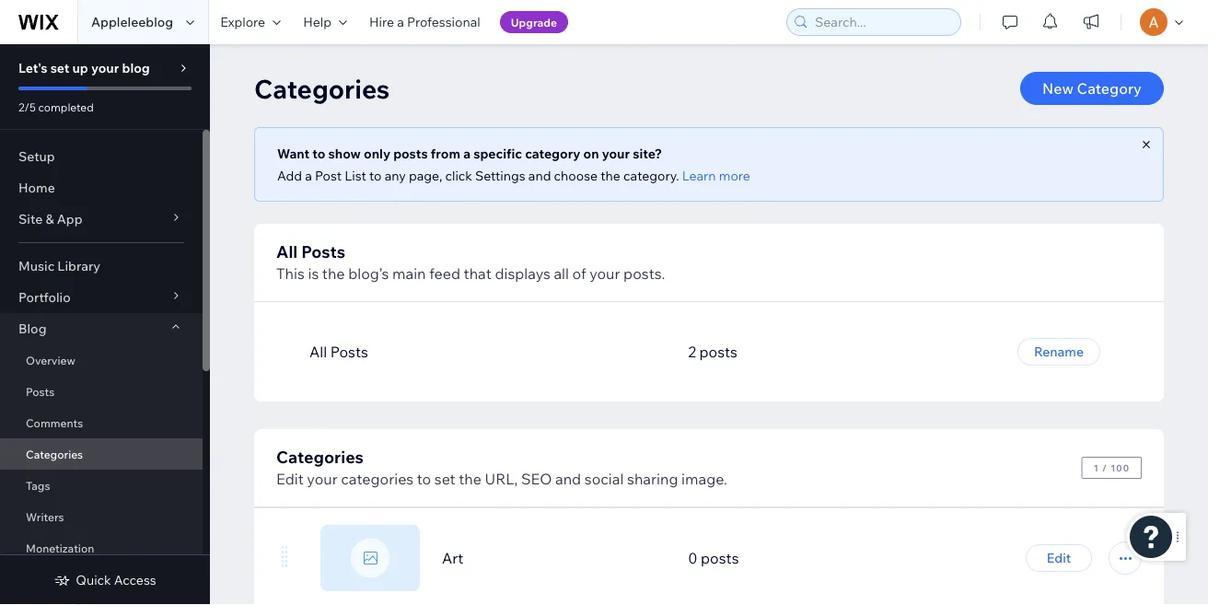 Task type: describe. For each thing, give the bounding box(es) containing it.
posts for 2 posts
[[700, 343, 738, 361]]

writers link
[[0, 501, 203, 532]]

url,
[[485, 470, 518, 488]]

posts for 0 posts
[[701, 549, 739, 567]]

your inside want to show only posts from a specific category on your site? add a post list to any page, click settings and choose the category. learn more
[[602, 145, 630, 161]]

site & app
[[18, 211, 83, 227]]

setup link
[[0, 141, 203, 172]]

more
[[719, 168, 751, 184]]

help
[[303, 14, 332, 30]]

blog
[[18, 321, 47, 337]]

0 horizontal spatial to
[[312, 145, 325, 161]]

categories edit your categories to set the url, seo and social sharing image.
[[276, 446, 728, 488]]

that
[[464, 264, 492, 283]]

your inside all posts this is the blog's main feed that displays all of your posts.
[[590, 264, 620, 283]]

edit inside button
[[1047, 550, 1071, 566]]

show
[[328, 145, 361, 161]]

categories link
[[0, 438, 203, 470]]

let's set up your blog
[[18, 60, 150, 76]]

displays
[[495, 264, 551, 283]]

library
[[57, 258, 101, 274]]

rename
[[1034, 344, 1084, 360]]

edit button
[[1026, 544, 1092, 572]]

want
[[277, 145, 310, 161]]

all for all posts
[[309, 343, 327, 361]]

overview
[[26, 353, 75, 367]]

art button
[[442, 547, 464, 569]]

hire a professional link
[[358, 0, 492, 44]]

0
[[688, 549, 698, 567]]

comments link
[[0, 407, 203, 438]]

social
[[585, 470, 624, 488]]

your inside categories edit your categories to set the url, seo and social sharing image.
[[307, 470, 338, 488]]

from
[[431, 145, 461, 161]]

all
[[554, 264, 569, 283]]

2/5 completed
[[18, 100, 94, 114]]

upgrade button
[[500, 11, 568, 33]]

writers
[[26, 510, 64, 524]]

let's
[[18, 60, 47, 76]]

app
[[57, 211, 83, 227]]

the inside want to show only posts from a specific category on your site? add a post list to any page, click settings and choose the category. learn more
[[601, 168, 621, 184]]

posts link
[[0, 376, 203, 407]]

monetization
[[26, 541, 94, 555]]

click
[[445, 168, 472, 184]]

seo
[[521, 470, 552, 488]]

learn
[[682, 168, 716, 184]]

only
[[364, 145, 391, 161]]

add
[[277, 168, 302, 184]]

tags
[[26, 478, 50, 492]]

categories
[[341, 470, 414, 488]]

&
[[45, 211, 54, 227]]

home link
[[0, 172, 203, 204]]

art
[[442, 549, 464, 567]]

sharing
[[627, 470, 678, 488]]

quick access
[[76, 572, 156, 588]]

sidebar element
[[0, 44, 210, 605]]

your inside sidebar element
[[91, 60, 119, 76]]

up
[[72, 60, 88, 76]]

overview link
[[0, 344, 203, 376]]

all posts
[[309, 343, 368, 361]]

is
[[308, 264, 319, 283]]

appleleeblog
[[91, 14, 173, 30]]

explore
[[220, 14, 265, 30]]

of
[[573, 264, 586, 283]]

posts.
[[624, 264, 665, 283]]

0 posts
[[688, 549, 739, 567]]

rename button
[[1018, 338, 1101, 366]]

feed
[[429, 264, 460, 283]]

site?
[[633, 145, 662, 161]]

home
[[18, 180, 55, 196]]

learn more link
[[682, 168, 751, 184]]

/
[[1102, 462, 1108, 473]]

music library
[[18, 258, 101, 274]]

new
[[1043, 79, 1074, 98]]



Task type: locate. For each thing, give the bounding box(es) containing it.
hire
[[369, 14, 394, 30]]

1 vertical spatial the
[[322, 264, 345, 283]]

want to show only posts from a specific category on your site? add a post list to any page, click settings and choose the category. learn more
[[277, 145, 751, 184]]

music
[[18, 258, 55, 274]]

and inside want to show only posts from a specific category on your site? add a post list to any page, click settings and choose the category. learn more
[[528, 168, 551, 184]]

posts for all posts this is the blog's main feed that displays all of your posts.
[[301, 241, 345, 262]]

all posts this is the blog's main feed that displays all of your posts.
[[276, 241, 665, 283]]

0 vertical spatial the
[[601, 168, 621, 184]]

tags link
[[0, 470, 203, 501]]

to
[[312, 145, 325, 161], [369, 168, 382, 184], [417, 470, 431, 488]]

posts inside sidebar element
[[26, 385, 55, 398]]

your left categories
[[307, 470, 338, 488]]

posts inside all posts this is the blog's main feed that displays all of your posts.
[[301, 241, 345, 262]]

0 vertical spatial all
[[276, 241, 298, 262]]

a inside hire a professional link
[[397, 14, 404, 30]]

all down is
[[309, 343, 327, 361]]

professional
[[407, 14, 481, 30]]

0 horizontal spatial the
[[322, 264, 345, 283]]

specific
[[474, 145, 522, 161]]

1 vertical spatial and
[[555, 470, 581, 488]]

2 posts
[[688, 343, 738, 361]]

list
[[345, 168, 366, 184]]

all inside all posts this is the blog's main feed that displays all of your posts.
[[276, 241, 298, 262]]

1 vertical spatial posts
[[700, 343, 738, 361]]

categories up categories
[[276, 446, 364, 467]]

blog
[[122, 60, 150, 76]]

the right is
[[322, 264, 345, 283]]

1 horizontal spatial to
[[369, 168, 382, 184]]

1 vertical spatial to
[[369, 168, 382, 184]]

on
[[584, 145, 599, 161]]

to left any
[[369, 168, 382, 184]]

portfolio
[[18, 289, 71, 305]]

help button
[[292, 0, 358, 44]]

2 vertical spatial the
[[459, 470, 482, 488]]

category
[[1077, 79, 1142, 98]]

edit
[[276, 470, 304, 488], [1047, 550, 1071, 566]]

categories inside sidebar element
[[26, 447, 83, 461]]

to inside categories edit your categories to set the url, seo and social sharing image.
[[417, 470, 431, 488]]

edit inside categories edit your categories to set the url, seo and social sharing image.
[[276, 470, 304, 488]]

any
[[385, 168, 406, 184]]

posts
[[393, 145, 428, 161], [700, 343, 738, 361], [701, 549, 739, 567]]

a right from
[[463, 145, 471, 161]]

set inside sidebar element
[[50, 60, 69, 76]]

to up post on the left top of page
[[312, 145, 325, 161]]

a right "hire"
[[397, 14, 404, 30]]

0 horizontal spatial set
[[50, 60, 69, 76]]

the
[[601, 168, 621, 184], [322, 264, 345, 283], [459, 470, 482, 488]]

2 horizontal spatial to
[[417, 470, 431, 488]]

and down category
[[528, 168, 551, 184]]

choose
[[554, 168, 598, 184]]

quick
[[76, 572, 111, 588]]

comments
[[26, 416, 83, 430]]

blog button
[[0, 313, 203, 344]]

posts inside want to show only posts from a specific category on your site? add a post list to any page, click settings and choose the category. learn more
[[393, 145, 428, 161]]

Search... field
[[810, 9, 955, 35]]

settings
[[475, 168, 526, 184]]

setup
[[18, 148, 55, 164]]

0 vertical spatial set
[[50, 60, 69, 76]]

your right the 'of'
[[590, 264, 620, 283]]

the inside categories edit your categories to set the url, seo and social sharing image.
[[459, 470, 482, 488]]

quick access button
[[54, 572, 156, 589]]

2 vertical spatial to
[[417, 470, 431, 488]]

access
[[114, 572, 156, 588]]

main
[[392, 264, 426, 283]]

posts for all posts
[[330, 343, 368, 361]]

monetization link
[[0, 532, 203, 564]]

posts up is
[[301, 241, 345, 262]]

0 vertical spatial and
[[528, 168, 551, 184]]

1 vertical spatial posts
[[330, 343, 368, 361]]

and right seo
[[555, 470, 581, 488]]

0 vertical spatial posts
[[393, 145, 428, 161]]

2 vertical spatial a
[[305, 168, 312, 184]]

all
[[276, 241, 298, 262], [309, 343, 327, 361]]

0 vertical spatial posts
[[301, 241, 345, 262]]

your right up
[[91, 60, 119, 76]]

100
[[1111, 462, 1130, 473]]

your right on
[[602, 145, 630, 161]]

the inside all posts this is the blog's main feed that displays all of your posts.
[[322, 264, 345, 283]]

post
[[315, 168, 342, 184]]

posts down blog's
[[330, 343, 368, 361]]

new category button
[[1021, 72, 1164, 105]]

2 vertical spatial posts
[[26, 385, 55, 398]]

blog's
[[348, 264, 389, 283]]

site & app button
[[0, 204, 203, 235]]

1 vertical spatial set
[[435, 470, 456, 488]]

all for all posts this is the blog's main feed that displays all of your posts.
[[276, 241, 298, 262]]

1 horizontal spatial edit
[[1047, 550, 1071, 566]]

the right choose
[[601, 168, 621, 184]]

0 horizontal spatial edit
[[276, 470, 304, 488]]

page,
[[409, 168, 442, 184]]

hire a professional
[[369, 14, 481, 30]]

the left url,
[[459, 470, 482, 488]]

posts up page,
[[393, 145, 428, 161]]

posts down overview on the left
[[26, 385, 55, 398]]

and
[[528, 168, 551, 184], [555, 470, 581, 488]]

and inside categories edit your categories to set the url, seo and social sharing image.
[[555, 470, 581, 488]]

set inside categories edit your categories to set the url, seo and social sharing image.
[[435, 470, 456, 488]]

categories
[[254, 72, 390, 105], [276, 446, 364, 467], [26, 447, 83, 461]]

this
[[276, 264, 305, 283]]

0 vertical spatial edit
[[276, 470, 304, 488]]

upgrade
[[511, 15, 557, 29]]

portfolio button
[[0, 282, 203, 313]]

0 horizontal spatial a
[[305, 168, 312, 184]]

1
[[1094, 462, 1099, 473]]

site
[[18, 211, 43, 227]]

categories down the comments
[[26, 447, 83, 461]]

to right categories
[[417, 470, 431, 488]]

categories down help button at the top of the page
[[254, 72, 390, 105]]

categories inside categories edit your categories to set the url, seo and social sharing image.
[[276, 446, 364, 467]]

0 horizontal spatial and
[[528, 168, 551, 184]]

1 / 100
[[1094, 462, 1130, 473]]

0 vertical spatial to
[[312, 145, 325, 161]]

completed
[[38, 100, 94, 114]]

new category
[[1043, 79, 1142, 98]]

a right "add"
[[305, 168, 312, 184]]

set left url,
[[435, 470, 456, 488]]

posts right 2
[[700, 343, 738, 361]]

2/5
[[18, 100, 36, 114]]

1 horizontal spatial a
[[397, 14, 404, 30]]

1 horizontal spatial and
[[555, 470, 581, 488]]

1 horizontal spatial set
[[435, 470, 456, 488]]

category.
[[624, 168, 679, 184]]

2
[[688, 343, 696, 361]]

music library link
[[0, 251, 203, 282]]

1 horizontal spatial all
[[309, 343, 327, 361]]

set left up
[[50, 60, 69, 76]]

2 vertical spatial posts
[[701, 549, 739, 567]]

1 vertical spatial edit
[[1047, 550, 1071, 566]]

image.
[[682, 470, 728, 488]]

category
[[525, 145, 581, 161]]

2 horizontal spatial the
[[601, 168, 621, 184]]

all up this
[[276, 241, 298, 262]]

1 horizontal spatial the
[[459, 470, 482, 488]]

0 vertical spatial a
[[397, 14, 404, 30]]

posts right 0
[[701, 549, 739, 567]]

2 horizontal spatial a
[[463, 145, 471, 161]]

1 vertical spatial a
[[463, 145, 471, 161]]

a
[[397, 14, 404, 30], [463, 145, 471, 161], [305, 168, 312, 184]]

0 horizontal spatial all
[[276, 241, 298, 262]]

1 vertical spatial all
[[309, 343, 327, 361]]



Task type: vqa. For each thing, say whether or not it's contained in the screenshot.
"Location"
no



